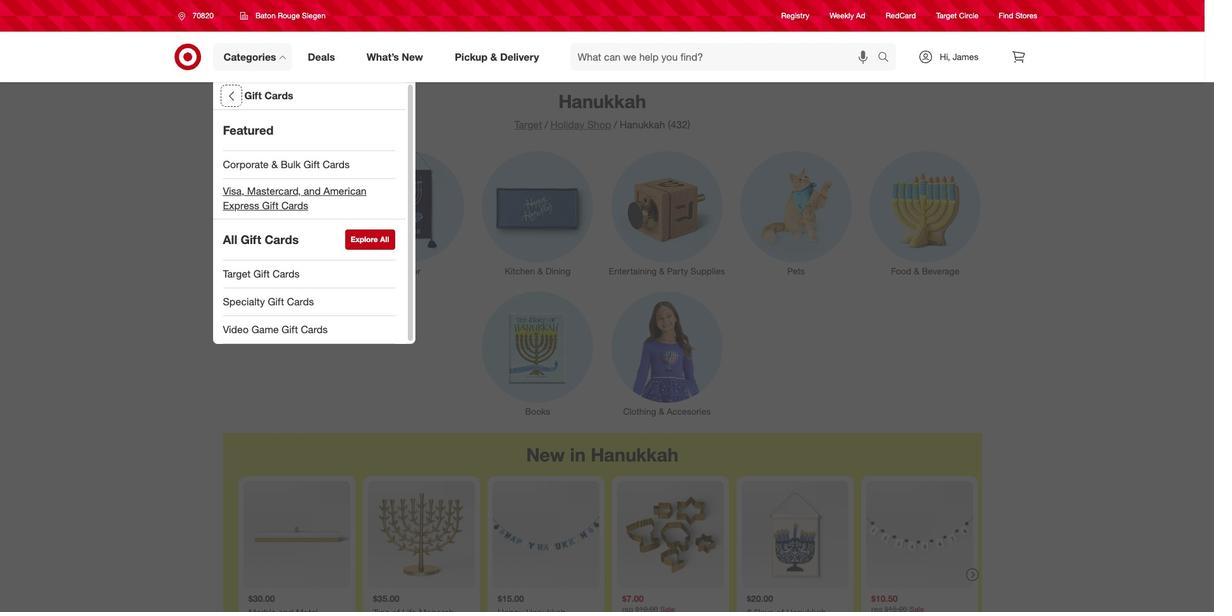 Task type: locate. For each thing, give the bounding box(es) containing it.
video game gift cards link
[[213, 316, 405, 344]]

& left candles at top
[[280, 266, 286, 277]]

& inside kitchen & dining "link"
[[538, 266, 543, 277]]

/ right "shop"
[[614, 118, 618, 131]]

1 horizontal spatial /
[[614, 118, 618, 131]]

2 horizontal spatial target
[[937, 11, 958, 21]]

decor link
[[344, 149, 473, 278]]

& inside menorahs & candles "link"
[[280, 266, 286, 277]]

target up 'specialty' on the left of page
[[223, 268, 251, 280]]

shop
[[588, 118, 612, 131]]

pets link
[[732, 149, 861, 278]]

cards inside corporate & bulk gift cards link
[[323, 158, 350, 171]]

tree of life menorah gold - threshold™ image
[[368, 482, 475, 589]]

hanukkah target / holiday shop / hanukkah (432)
[[515, 90, 691, 131]]

0 horizontal spatial all
[[223, 232, 238, 247]]

stores
[[1016, 11, 1038, 21]]

menorahs & candles link
[[215, 149, 344, 278]]

new
[[402, 50, 423, 63], [527, 444, 565, 466]]

gift inside "link"
[[282, 323, 298, 336]]

& for candles
[[280, 266, 286, 277]]

& right the clothing
[[659, 406, 665, 417]]

$30.00 link
[[243, 482, 350, 613]]

& inside pickup & delivery link
[[491, 50, 498, 63]]

1 horizontal spatial all
[[380, 235, 389, 244]]

target left circle
[[937, 11, 958, 21]]

visa,
[[223, 185, 244, 197]]

0 horizontal spatial target
[[223, 268, 251, 280]]

find stores
[[1000, 11, 1038, 21]]

cards inside visa, mastercard, and american express gift cards
[[282, 199, 309, 212]]

70820
[[193, 11, 214, 20]]

all
[[223, 232, 238, 247], [380, 235, 389, 244]]

weekly
[[830, 11, 855, 21]]

specialty gift cards link
[[213, 288, 405, 316]]

target
[[937, 11, 958, 21], [515, 118, 542, 131], [223, 268, 251, 280]]

6pc hanukkah cookie cutter set - threshold™ image
[[617, 482, 724, 589]]

target for target circle
[[937, 11, 958, 21]]

hanukkah
[[559, 90, 647, 113], [620, 118, 666, 131], [591, 444, 679, 466]]

menorahs & candles
[[238, 266, 321, 277]]

beverage
[[923, 266, 960, 277]]

gift up featured
[[245, 89, 262, 102]]

what's new
[[367, 50, 423, 63]]

& left dining
[[538, 266, 543, 277]]

1 vertical spatial new
[[527, 444, 565, 466]]

hi,
[[940, 51, 951, 62]]

registry link
[[782, 10, 810, 21]]

visa, mastercard, and american express gift cards link
[[213, 179, 405, 218]]

1 horizontal spatial target
[[515, 118, 542, 131]]

pickup
[[455, 50, 488, 63]]

siegen
[[302, 11, 326, 20]]

delivery
[[500, 50, 539, 63]]

& for dining
[[538, 266, 543, 277]]

0 vertical spatial target
[[937, 11, 958, 21]]

ad
[[857, 11, 866, 21]]

& for party
[[660, 266, 665, 277]]

kitchen & dining
[[505, 266, 571, 277]]

marble and metal menorah holder gold - threshold™ image
[[243, 482, 350, 589]]

explore all
[[351, 235, 389, 244]]

game
[[252, 323, 279, 336]]

& left bulk
[[272, 158, 278, 171]]

redcard link
[[886, 10, 917, 21]]

2 vertical spatial target
[[223, 268, 251, 280]]

& inside food & beverage link
[[915, 266, 920, 277]]

baton
[[256, 11, 276, 20]]

pets
[[788, 266, 805, 277]]

entertaining & party supplies link
[[603, 149, 732, 278]]

& right pickup
[[491, 50, 498, 63]]

weekly ad link
[[830, 10, 866, 21]]

& right food
[[915, 266, 920, 277]]

baton rouge siegen button
[[232, 4, 334, 27]]

/ right target link
[[545, 118, 548, 131]]

gift
[[245, 89, 262, 102], [304, 158, 320, 171], [262, 199, 279, 212], [241, 232, 261, 247], [254, 268, 270, 280], [268, 295, 284, 308], [282, 323, 298, 336]]

gift down the mastercard,
[[262, 199, 279, 212]]

1 / from the left
[[545, 118, 548, 131]]

gift right bulk
[[304, 158, 320, 171]]

target inside target gift cards link
[[223, 268, 251, 280]]

explore all link
[[345, 230, 395, 250]]

new right what's
[[402, 50, 423, 63]]

cards inside specialty gift cards link
[[287, 295, 314, 308]]

video
[[223, 323, 249, 336]]

cards
[[265, 89, 293, 102], [323, 158, 350, 171], [282, 199, 309, 212], [265, 232, 299, 247], [273, 268, 300, 280], [287, 295, 314, 308], [301, 323, 328, 336]]

$35.00 link
[[368, 482, 475, 613]]

/
[[545, 118, 548, 131], [614, 118, 618, 131]]

kitchen
[[505, 266, 535, 277]]

target left holiday
[[515, 118, 542, 131]]

target gift cards link
[[213, 261, 405, 288]]

all down express
[[223, 232, 238, 247]]

$20.00
[[747, 594, 773, 605]]

registry
[[782, 11, 810, 21]]

food
[[892, 266, 912, 277]]

hanukkah up "shop"
[[559, 90, 647, 113]]

new left the in
[[527, 444, 565, 466]]

& for delivery
[[491, 50, 498, 63]]

cards inside video game gift cards "link"
[[301, 323, 328, 336]]

decor
[[397, 266, 421, 277]]

& inside entertaining & party supplies link
[[660, 266, 665, 277]]

hanukkah left the (432)
[[620, 118, 666, 131]]

0 horizontal spatial new
[[402, 50, 423, 63]]

deals link
[[297, 43, 351, 71]]

0 vertical spatial new
[[402, 50, 423, 63]]

target for target gift cards
[[223, 268, 251, 280]]

&
[[491, 50, 498, 63], [272, 158, 278, 171], [280, 266, 286, 277], [538, 266, 543, 277], [660, 266, 665, 277], [915, 266, 920, 277], [659, 406, 665, 417]]

& inside clothing & accesories link
[[659, 406, 665, 417]]

accesories
[[667, 406, 711, 417]]

circle
[[960, 11, 979, 21]]

$20.00 link
[[742, 482, 849, 613]]

1 horizontal spatial new
[[527, 444, 565, 466]]

rouge
[[278, 11, 300, 20]]

search button
[[873, 43, 903, 73]]

$35.00
[[373, 594, 400, 605]]

holiday
[[551, 118, 585, 131]]

target circle link
[[937, 10, 979, 21]]

& inside corporate & bulk gift cards link
[[272, 158, 278, 171]]

target inside target circle "link"
[[937, 11, 958, 21]]

0 horizontal spatial /
[[545, 118, 548, 131]]

what's new link
[[356, 43, 439, 71]]

1 vertical spatial target
[[515, 118, 542, 131]]

hanukkah down the clothing
[[591, 444, 679, 466]]

2 vertical spatial hanukkah
[[591, 444, 679, 466]]

all right the "explore"
[[380, 235, 389, 244]]

american
[[324, 185, 367, 197]]

gift up menorahs
[[241, 232, 261, 247]]

$15.00 link
[[493, 482, 600, 613]]

james
[[953, 51, 979, 62]]

party
[[668, 266, 689, 277]]

& left party
[[660, 266, 665, 277]]

gift right game
[[282, 323, 298, 336]]

carousel region
[[223, 433, 982, 613]]

0 vertical spatial hanukkah
[[559, 90, 647, 113]]



Task type: vqa. For each thing, say whether or not it's contained in the screenshot.
Ad
yes



Task type: describe. For each thing, give the bounding box(es) containing it.
bulk
[[281, 158, 301, 171]]

pickup & delivery link
[[444, 43, 555, 71]]

gift cards
[[245, 89, 293, 102]]

find stores link
[[1000, 10, 1038, 21]]

books link
[[473, 289, 603, 418]]

food & beverage
[[892, 266, 960, 277]]

8 days of hanukkah interactive wall hanging - threshold™ image
[[742, 482, 849, 589]]

video game gift cards
[[223, 323, 328, 336]]

target link
[[515, 118, 542, 131]]

find
[[1000, 11, 1014, 21]]

$30.00
[[248, 594, 275, 605]]

target circle
[[937, 11, 979, 21]]

supplies
[[691, 266, 725, 277]]

$10.50 link
[[867, 482, 974, 613]]

specialty
[[223, 295, 265, 308]]

$7.00
[[622, 594, 644, 605]]

candles
[[288, 266, 321, 277]]

2 / from the left
[[614, 118, 618, 131]]

cards inside target gift cards link
[[273, 268, 300, 280]]

What can we help you find? suggestions appear below search field
[[570, 43, 882, 71]]

clothing
[[624, 406, 657, 417]]

& for beverage
[[915, 266, 920, 277]]

in
[[570, 444, 586, 466]]

new in hanukkah
[[527, 444, 679, 466]]

redcard
[[886, 11, 917, 21]]

corporate
[[223, 158, 269, 171]]

clothing & accesories
[[624, 406, 711, 417]]

gift inside visa, mastercard, and american express gift cards
[[262, 199, 279, 212]]

hi, james
[[940, 51, 979, 62]]

weekly ad
[[830, 11, 866, 21]]

search
[[873, 52, 903, 64]]

what's
[[367, 50, 399, 63]]

1 vertical spatial hanukkah
[[620, 118, 666, 131]]

kitchen & dining link
[[473, 149, 603, 278]]

new inside carousel region
[[527, 444, 565, 466]]

express
[[223, 199, 259, 212]]

holiday shop link
[[551, 118, 612, 131]]

categories link
[[213, 43, 292, 71]]

$7.00 link
[[617, 482, 724, 613]]

corporate & bulk gift cards
[[223, 158, 350, 171]]

food & beverage link
[[861, 149, 991, 278]]

target inside hanukkah target / holiday shop / hanukkah (432)
[[515, 118, 542, 131]]

happy hanukkah garland - threshold™ image
[[493, 482, 600, 589]]

gift up specialty gift cards
[[254, 268, 270, 280]]

baton rouge siegen
[[256, 11, 326, 20]]

entertaining
[[609, 266, 657, 277]]

entertaining & party supplies
[[609, 266, 725, 277]]

clothing & accesories link
[[603, 289, 732, 418]]

menorahs
[[238, 266, 278, 277]]

corporate & bulk gift cards link
[[213, 151, 405, 179]]

and
[[304, 185, 321, 197]]

(432)
[[668, 118, 691, 131]]

gift up video game gift cards
[[268, 295, 284, 308]]

books
[[525, 406, 551, 417]]

pickup & delivery
[[455, 50, 539, 63]]

all gift cards
[[223, 232, 299, 247]]

explore
[[351, 235, 378, 244]]

mastercard,
[[247, 185, 301, 197]]

hanukkah inside carousel region
[[591, 444, 679, 466]]

deals
[[308, 50, 335, 63]]

& for accesories
[[659, 406, 665, 417]]

8 days of hanukkah garland - threshold™ image
[[867, 482, 974, 589]]

featured
[[223, 123, 274, 137]]

& for bulk
[[272, 158, 278, 171]]

specialty gift cards
[[223, 295, 314, 308]]

70820 button
[[170, 4, 227, 27]]

visa, mastercard, and american express gift cards
[[223, 185, 367, 212]]

dining
[[546, 266, 571, 277]]

$10.50
[[872, 594, 898, 605]]

$15.00
[[498, 594, 524, 605]]

target gift cards
[[223, 268, 300, 280]]



